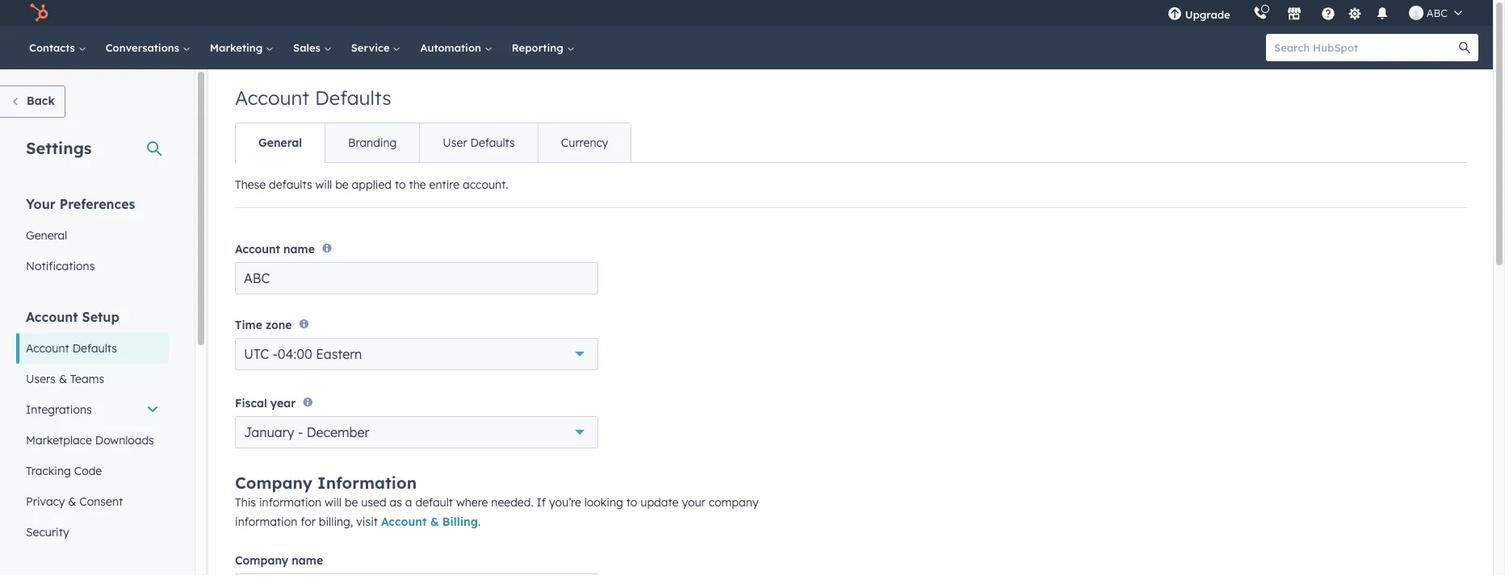 Task type: locate. For each thing, give the bounding box(es) containing it.
to left the
[[395, 178, 406, 192]]

these defaults will be applied to the entire account.
[[235, 178, 509, 192]]

be for applied
[[335, 178, 349, 192]]

2 horizontal spatial defaults
[[471, 136, 515, 150]]

1 horizontal spatial general
[[258, 136, 302, 150]]

1 vertical spatial account defaults
[[26, 342, 117, 356]]

notifications link
[[16, 251, 169, 282]]

user defaults link
[[420, 124, 538, 162]]

company information
[[235, 473, 417, 494]]

contacts link
[[19, 26, 96, 69]]

billing
[[442, 515, 478, 530]]

1 vertical spatial information
[[235, 515, 297, 530]]

information
[[317, 473, 417, 494]]

-
[[273, 346, 278, 362], [298, 425, 303, 441]]

be for used
[[345, 496, 358, 511]]

information up for
[[259, 496, 322, 511]]

1 vertical spatial to
[[627, 496, 638, 511]]

will for information
[[325, 496, 342, 511]]

sales
[[293, 41, 324, 54]]

fiscal
[[235, 397, 267, 411]]

general link
[[236, 124, 325, 162], [16, 221, 169, 251]]

time
[[235, 318, 262, 333]]

to inside this information will be used as a default where needed. if you're looking to update your company information for billing, visit
[[627, 496, 638, 511]]

integrations
[[26, 403, 92, 418]]

users & teams
[[26, 372, 104, 387]]

search button
[[1452, 34, 1479, 61]]

back link
[[0, 86, 65, 118]]

1 vertical spatial name
[[292, 554, 323, 569]]

to left update at the bottom of page
[[627, 496, 638, 511]]

navigation
[[235, 123, 632, 163]]

menu
[[1156, 0, 1474, 26]]

tracking code link
[[16, 456, 169, 487]]

company for company name
[[235, 554, 289, 569]]

& right privacy
[[68, 495, 76, 510]]

utc -04:00 eastern button
[[235, 338, 599, 371]]

& right users
[[59, 372, 67, 387]]

account down these
[[235, 243, 280, 257]]

will inside this information will be used as a default where needed. if you're looking to update your company information for billing, visit
[[325, 496, 342, 511]]

your
[[682, 496, 706, 511]]

0 horizontal spatial -
[[273, 346, 278, 362]]

automation link
[[411, 26, 502, 69]]

0 vertical spatial be
[[335, 178, 349, 192]]

looking
[[585, 496, 623, 511]]

2 company from the top
[[235, 554, 289, 569]]

2 vertical spatial &
[[430, 515, 439, 530]]

1 vertical spatial will
[[325, 496, 342, 511]]

brad klo image
[[1409, 6, 1424, 20]]

1 vertical spatial company
[[235, 554, 289, 569]]

1 horizontal spatial to
[[627, 496, 638, 511]]

notifications button
[[1369, 0, 1396, 26]]

- for december
[[298, 425, 303, 441]]

0 horizontal spatial account defaults
[[26, 342, 117, 356]]

notifications
[[26, 259, 95, 274]]

account up users
[[26, 342, 69, 356]]

Company name text field
[[235, 574, 599, 576]]

general link down preferences
[[16, 221, 169, 251]]

general for your
[[26, 229, 67, 243]]

will for defaults
[[315, 178, 332, 192]]

0 vertical spatial account defaults
[[235, 86, 391, 110]]

1 vertical spatial general link
[[16, 221, 169, 251]]

1 vertical spatial &
[[68, 495, 76, 510]]

company name
[[235, 554, 323, 569]]

name down defaults at left top
[[284, 243, 315, 257]]

defaults inside "link"
[[471, 136, 515, 150]]

automation
[[420, 41, 484, 54]]

& down default
[[430, 515, 439, 530]]

Account name text field
[[235, 263, 599, 295]]

0 vertical spatial name
[[284, 243, 315, 257]]

account left 'setup'
[[26, 309, 78, 326]]

company down this at the bottom left
[[235, 554, 289, 569]]

privacy & consent link
[[16, 487, 169, 518]]

will right defaults at left top
[[315, 178, 332, 192]]

will up billing, at the left bottom of the page
[[325, 496, 342, 511]]

default
[[416, 496, 453, 511]]

defaults right user
[[471, 136, 515, 150]]

1 horizontal spatial -
[[298, 425, 303, 441]]

0 vertical spatial general link
[[236, 124, 325, 162]]

sales link
[[284, 26, 341, 69]]

currency
[[561, 136, 609, 150]]

0 horizontal spatial general
[[26, 229, 67, 243]]

0 vertical spatial to
[[395, 178, 406, 192]]

search image
[[1460, 42, 1471, 53]]

2 horizontal spatial &
[[430, 515, 439, 530]]

account
[[235, 86, 310, 110], [235, 243, 280, 257], [26, 309, 78, 326], [26, 342, 69, 356], [381, 515, 427, 530]]

1 vertical spatial general
[[26, 229, 67, 243]]

0 vertical spatial information
[[259, 496, 322, 511]]

update
[[641, 496, 679, 511]]

general inside navigation
[[258, 136, 302, 150]]

&
[[59, 372, 67, 387], [68, 495, 76, 510], [430, 515, 439, 530]]

setup
[[82, 309, 119, 326]]

defaults
[[315, 86, 391, 110], [471, 136, 515, 150], [72, 342, 117, 356]]

name down for
[[292, 554, 323, 569]]

0 vertical spatial &
[[59, 372, 67, 387]]

information down this at the bottom left
[[235, 515, 297, 530]]

0 vertical spatial general
[[258, 136, 302, 150]]

0 horizontal spatial defaults
[[72, 342, 117, 356]]

your preferences
[[26, 196, 135, 212]]

january - december button
[[235, 417, 599, 449]]

1 horizontal spatial defaults
[[315, 86, 391, 110]]

integrations button
[[16, 395, 169, 426]]

name
[[284, 243, 315, 257], [292, 554, 323, 569]]

time zone
[[235, 318, 292, 333]]

general link up defaults at left top
[[236, 124, 325, 162]]

2 vertical spatial defaults
[[72, 342, 117, 356]]

hubspot image
[[29, 3, 48, 23]]

& for billing
[[430, 515, 439, 530]]

general down your at the left top
[[26, 229, 67, 243]]

company for company information
[[235, 473, 313, 494]]

upgrade
[[1186, 8, 1231, 21]]

marketplaces button
[[1278, 0, 1312, 26]]

conversations
[[106, 41, 182, 54]]

defaults inside account setup element
[[72, 342, 117, 356]]

defaults up the branding link
[[315, 86, 391, 110]]

name for account name
[[284, 243, 315, 257]]

- right utc
[[273, 346, 278, 362]]

january
[[244, 425, 294, 441]]

to
[[395, 178, 406, 192], [627, 496, 638, 511]]

1 vertical spatial be
[[345, 496, 358, 511]]

0 horizontal spatial general link
[[16, 221, 169, 251]]

0 vertical spatial -
[[273, 346, 278, 362]]

be inside this information will be used as a default where needed. if you're looking to update your company information for billing, visit
[[345, 496, 358, 511]]

as
[[390, 496, 402, 511]]

menu containing abc
[[1156, 0, 1474, 26]]

1 vertical spatial -
[[298, 425, 303, 441]]

0 vertical spatial defaults
[[315, 86, 391, 110]]

company
[[235, 473, 313, 494], [235, 554, 289, 569]]

be left applied
[[335, 178, 349, 192]]

be
[[335, 178, 349, 192], [345, 496, 358, 511]]

users
[[26, 372, 56, 387]]

tracking
[[26, 464, 71, 479]]

general link for your
[[16, 221, 169, 251]]

general up defaults at left top
[[258, 136, 302, 150]]

marketplace downloads
[[26, 434, 154, 448]]

defaults up 'users & teams' link
[[72, 342, 117, 356]]

marketing
[[210, 41, 266, 54]]

be left used
[[345, 496, 358, 511]]

0 horizontal spatial &
[[59, 372, 67, 387]]

your preferences element
[[16, 195, 169, 282]]

1 vertical spatial defaults
[[471, 136, 515, 150]]

name for company name
[[292, 554, 323, 569]]

0 vertical spatial will
[[315, 178, 332, 192]]

general inside your preferences element
[[26, 229, 67, 243]]

account defaults up users & teams
[[26, 342, 117, 356]]

applied
[[352, 178, 392, 192]]

1 company from the top
[[235, 473, 313, 494]]

0 vertical spatial company
[[235, 473, 313, 494]]

0 horizontal spatial to
[[395, 178, 406, 192]]

code
[[74, 464, 102, 479]]

1 horizontal spatial &
[[68, 495, 76, 510]]

account defaults down sales link
[[235, 86, 391, 110]]

account & billing link
[[381, 515, 478, 530]]

1 horizontal spatial general link
[[236, 124, 325, 162]]

visit
[[356, 515, 378, 530]]

company up this at the bottom left
[[235, 473, 313, 494]]

general link for account
[[236, 124, 325, 162]]

zone
[[266, 318, 292, 333]]

- right january
[[298, 425, 303, 441]]



Task type: vqa. For each thing, say whether or not it's contained in the screenshot.
notifications
yes



Task type: describe. For each thing, give the bounding box(es) containing it.
Search HubSpot search field
[[1267, 34, 1465, 61]]

help image
[[1321, 7, 1336, 22]]

& for teams
[[59, 372, 67, 387]]

consent
[[79, 495, 123, 510]]

conversations link
[[96, 26, 200, 69]]

this information will be used as a default where needed. if you're looking to update your company information for billing, visit
[[235, 496, 759, 530]]

year
[[270, 397, 296, 411]]

.
[[478, 515, 481, 530]]

a
[[405, 496, 412, 511]]

defaults for account defaults link
[[72, 342, 117, 356]]

preferences
[[60, 196, 135, 212]]

used
[[361, 496, 387, 511]]

privacy & consent
[[26, 495, 123, 510]]

calling icon image
[[1253, 6, 1268, 21]]

december
[[307, 425, 370, 441]]

settings link
[[1346, 4, 1366, 21]]

privacy
[[26, 495, 65, 510]]

user
[[443, 136, 467, 150]]

user defaults
[[443, 136, 515, 150]]

for
[[301, 515, 316, 530]]

needed.
[[491, 496, 534, 511]]

defaults for user defaults "link"
[[471, 136, 515, 150]]

reporting
[[512, 41, 567, 54]]

abc
[[1427, 6, 1448, 19]]

defaults
[[269, 178, 312, 192]]

eastern
[[316, 346, 362, 362]]

account setup element
[[16, 309, 169, 548]]

your
[[26, 196, 56, 212]]

company
[[709, 496, 759, 511]]

currency link
[[538, 124, 631, 162]]

- for 04:00
[[273, 346, 278, 362]]

settings
[[26, 138, 92, 158]]

account name
[[235, 243, 315, 257]]

account down a
[[381, 515, 427, 530]]

utc -04:00 eastern
[[244, 346, 362, 362]]

utc
[[244, 346, 269, 362]]

account defaults link
[[16, 334, 169, 364]]

back
[[27, 94, 55, 108]]

hubspot link
[[19, 3, 61, 23]]

navigation containing general
[[235, 123, 632, 163]]

fiscal year
[[235, 397, 296, 411]]

service link
[[341, 26, 411, 69]]

1 horizontal spatial account defaults
[[235, 86, 391, 110]]

marketplaces image
[[1287, 7, 1302, 22]]

branding link
[[325, 124, 420, 162]]

settings image
[[1348, 7, 1363, 21]]

help button
[[1315, 0, 1342, 26]]

security link
[[16, 518, 169, 548]]

users & teams link
[[16, 364, 169, 395]]

reporting link
[[502, 26, 584, 69]]

account defaults inside account setup element
[[26, 342, 117, 356]]

teams
[[70, 372, 104, 387]]

notifications image
[[1375, 7, 1390, 22]]

marketing link
[[200, 26, 284, 69]]

the
[[409, 178, 426, 192]]

service
[[351, 41, 393, 54]]

if
[[537, 496, 546, 511]]

you're
[[549, 496, 581, 511]]

entire
[[429, 178, 460, 192]]

account & billing .
[[381, 515, 481, 530]]

& for consent
[[68, 495, 76, 510]]

this
[[235, 496, 256, 511]]

downloads
[[95, 434, 154, 448]]

branding
[[348, 136, 397, 150]]

account.
[[463, 178, 509, 192]]

marketplace
[[26, 434, 92, 448]]

billing,
[[319, 515, 353, 530]]

calling icon button
[[1247, 2, 1274, 23]]

tracking code
[[26, 464, 102, 479]]

contacts
[[29, 41, 78, 54]]

04:00
[[278, 346, 312, 362]]

account down marketing link
[[235, 86, 310, 110]]

upgrade image
[[1168, 7, 1182, 22]]

account setup
[[26, 309, 119, 326]]

security
[[26, 526, 69, 540]]

marketplace downloads link
[[16, 426, 169, 456]]

general for account
[[258, 136, 302, 150]]



